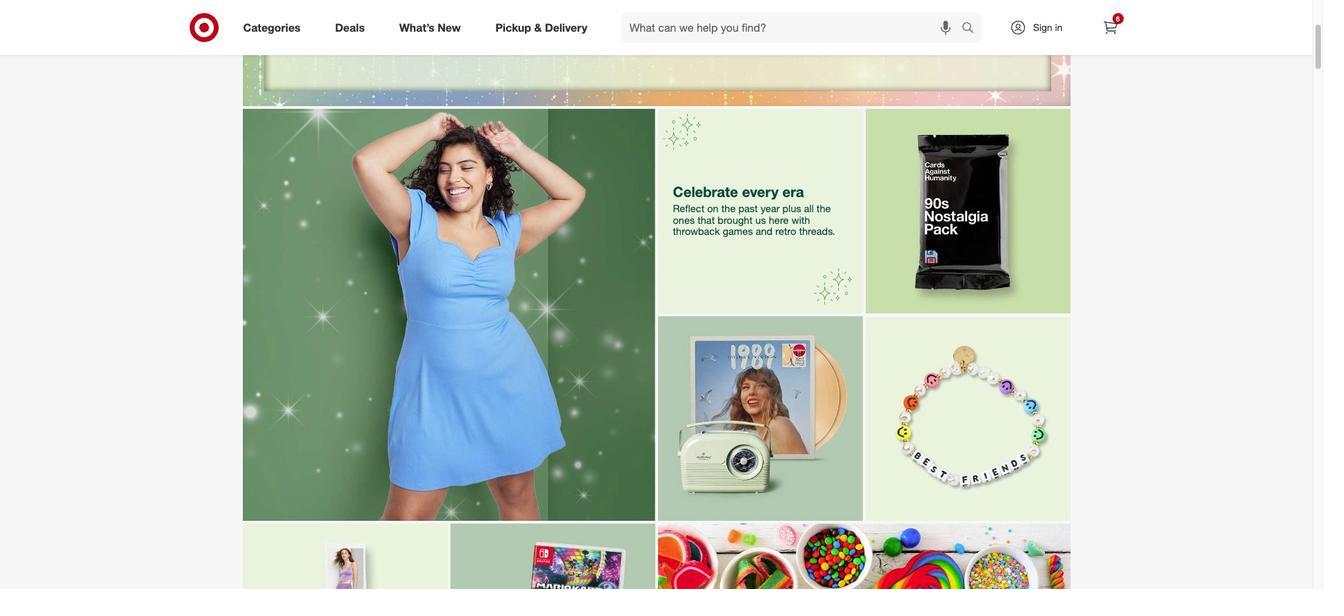 Task type: describe. For each thing, give the bounding box(es) containing it.
2 the from the left
[[817, 203, 831, 215]]

reflect
[[673, 203, 705, 215]]

here
[[769, 214, 789, 226]]

that
[[698, 214, 715, 226]]

are
[[509, 16, 536, 40]]

games
[[723, 226, 753, 238]]

on
[[707, 203, 719, 215]]

deals
[[335, 20, 365, 34]]

6
[[1116, 14, 1120, 23]]

threads.
[[799, 226, 835, 238]]

sign
[[1033, 21, 1052, 33]]

era
[[783, 183, 804, 201]]

all
[[804, 203, 814, 215]]

&
[[534, 20, 542, 34]]

pickup & delivery link
[[484, 12, 605, 43]]

year
[[761, 203, 780, 215]]

get
[[668, 16, 695, 40]]

what's new link
[[388, 12, 478, 43]]

categories link
[[231, 12, 318, 43]]

What can we help you find? suggestions appear below search field
[[621, 12, 965, 43]]

in
[[1055, 21, 1063, 33]]

celebrate
[[673, 183, 738, 201]]

ones
[[673, 214, 695, 226]]

us
[[755, 214, 766, 226]]

retro
[[775, 226, 796, 238]]

past
[[738, 203, 758, 215]]

excited.
[[807, 16, 874, 40]]



Task type: locate. For each thing, give the bounding box(es) containing it.
plus
[[783, 203, 801, 215]]

what's
[[399, 20, 435, 34]]

themes
[[439, 16, 503, 40]]

sign in link
[[998, 12, 1084, 43]]

delivery
[[545, 20, 587, 34]]

0 horizontal spatial the
[[721, 203, 736, 215]]

celebrate every era reflect on the past year plus all the ones that brought us here with throwback games and retro threads.
[[673, 183, 835, 238]]

themes are guaranteed to get your guests excited.
[[439, 16, 874, 40]]

categories
[[243, 20, 301, 34]]

what's new
[[399, 20, 461, 34]]

guaranteed
[[541, 16, 640, 40]]

pickup & delivery
[[495, 20, 587, 34]]

to
[[645, 16, 662, 40]]

1 the from the left
[[721, 203, 736, 215]]

search button
[[955, 12, 988, 46]]

the right all
[[817, 203, 831, 215]]

deals link
[[323, 12, 382, 43]]

and
[[756, 226, 773, 238]]

1 horizontal spatial the
[[817, 203, 831, 215]]

the right on
[[721, 203, 736, 215]]

the
[[721, 203, 736, 215], [817, 203, 831, 215]]

with
[[792, 214, 810, 226]]

6 link
[[1095, 12, 1125, 43]]

throwback
[[673, 226, 720, 238]]

sign in
[[1033, 21, 1063, 33]]

brought
[[718, 214, 753, 226]]

pickup
[[495, 20, 531, 34]]

new
[[438, 20, 461, 34]]

every
[[742, 183, 779, 201]]

your
[[701, 16, 738, 40]]

search
[[955, 22, 988, 36]]

guests
[[744, 16, 801, 40]]



Task type: vqa. For each thing, say whether or not it's contained in the screenshot.
The "Shop All Wovenbyrd Modern Barrel Accent Chair Sage Green Velvet - Wovenbyrd"
no



